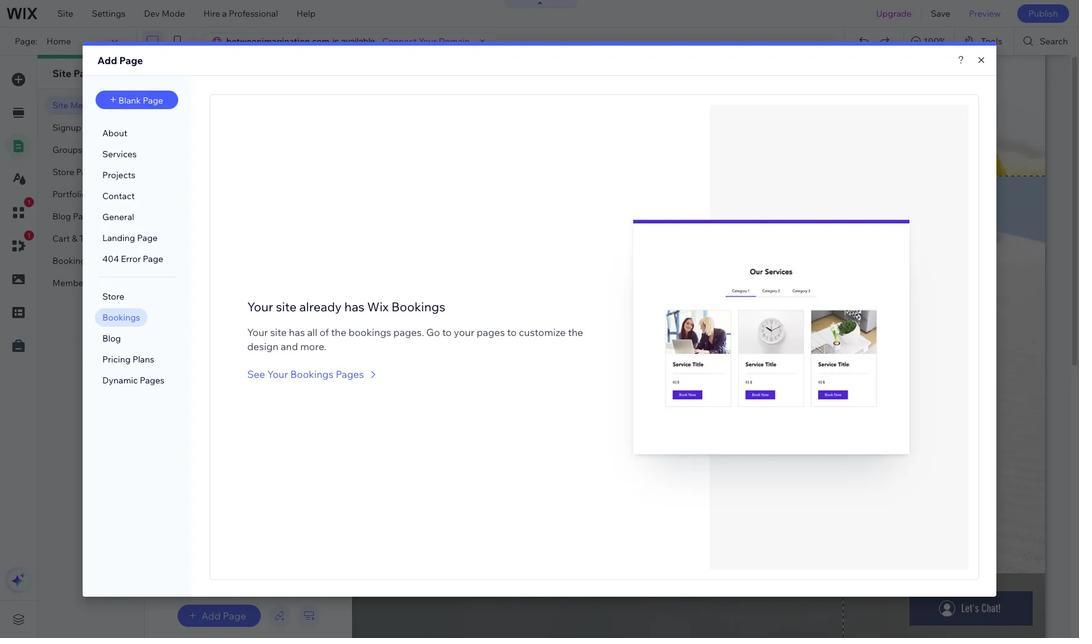Task type: locate. For each thing, give the bounding box(es) containing it.
menu
[[125, 67, 151, 80], [178, 99, 201, 110], [70, 100, 93, 111]]

pages down plans at bottom
[[140, 375, 165, 386]]

1 the from the left
[[331, 326, 347, 338]]

site menu up signup
[[52, 100, 93, 111]]

pages for site pages and menu
[[74, 67, 102, 80]]

pages up signup & login
[[74, 67, 102, 80]]

2 vertical spatial blog
[[102, 333, 121, 344]]

1 horizontal spatial store
[[102, 291, 124, 302]]

pages down projects
[[89, 189, 113, 200]]

add page button
[[178, 605, 261, 628]]

to left the customize
[[508, 326, 517, 338]]

1 vertical spatial store
[[102, 291, 124, 302]]

404
[[102, 253, 119, 264]]

0 vertical spatial portfolio
[[52, 189, 87, 200]]

dev mode
[[144, 8, 185, 19]]

0 vertical spatial store
[[52, 167, 74, 178]]

blog up search results
[[188, 310, 207, 322]]

site up the design
[[270, 326, 287, 338]]

blog
[[52, 211, 71, 222], [188, 310, 207, 322], [102, 333, 121, 344]]

save button
[[922, 0, 960, 27]]

1 horizontal spatial and
[[281, 340, 298, 353]]

and left more.
[[281, 340, 298, 353]]

services
[[102, 148, 137, 160]]

see your bookings pages
[[247, 368, 364, 380]]

members down the bookings pages
[[52, 278, 91, 289]]

portfolio for portfolio
[[188, 222, 222, 233]]

0 horizontal spatial the
[[331, 326, 347, 338]]

pages for portfolio pages
[[89, 189, 113, 200]]

members for members area
[[52, 278, 91, 289]]

site for has
[[270, 326, 287, 338]]

store
[[52, 167, 74, 178], [102, 291, 124, 302]]

0 horizontal spatial to
[[443, 326, 452, 338]]

tools button
[[956, 28, 1014, 55]]

add
[[98, 54, 117, 66], [202, 610, 221, 623]]

blog up pricing at the left of page
[[102, 333, 121, 344]]

portfolio up blog pages
[[52, 189, 87, 200]]

general
[[102, 211, 134, 222]]

search for search
[[1041, 36, 1069, 47]]

preview
[[970, 8, 1002, 19]]

1 vertical spatial has
[[289, 326, 305, 338]]

0 horizontal spatial search
[[188, 340, 216, 351]]

search down publish
[[1041, 36, 1069, 47]]

book
[[188, 370, 209, 381]]

online
[[211, 370, 237, 381]]

a
[[222, 8, 227, 19]]

1 vertical spatial add
[[202, 610, 221, 623]]

1 vertical spatial home
[[188, 133, 212, 144]]

search up book on the left bottom of page
[[188, 340, 216, 351]]

0 horizontal spatial blog
[[52, 211, 71, 222]]

1 horizontal spatial members
[[184, 281, 222, 292]]

1 horizontal spatial site menu
[[160, 99, 201, 110]]

blog up cart
[[52, 211, 71, 222]]

0 vertical spatial and
[[105, 67, 122, 80]]

1 horizontal spatial to
[[508, 326, 517, 338]]

1 horizontal spatial add
[[202, 610, 221, 623]]

1 vertical spatial site
[[270, 326, 287, 338]]

& right cart
[[72, 233, 77, 244]]

1 horizontal spatial add page
[[202, 610, 246, 623]]

pricing plans
[[102, 354, 154, 365]]

home up site pages and menu
[[47, 36, 71, 47]]

your
[[419, 36, 437, 47], [247, 299, 273, 314], [247, 326, 268, 338], [268, 368, 288, 380]]

100%
[[925, 36, 947, 47]]

members down forum
[[184, 281, 222, 292]]

help
[[297, 8, 316, 19]]

dev
[[144, 8, 160, 19]]

1 to from the left
[[443, 326, 452, 338]]

0 vertical spatial pages
[[84, 144, 109, 156]]

&
[[83, 122, 89, 133], [72, 233, 77, 244]]

0 horizontal spatial has
[[289, 326, 305, 338]]

pages right your at the bottom
[[477, 326, 505, 338]]

1 vertical spatial &
[[72, 233, 77, 244]]

1 horizontal spatial groups
[[184, 162, 213, 173]]

1 vertical spatial add page
[[202, 610, 246, 623]]

site for already
[[276, 299, 297, 314]]

to right the "go"
[[443, 326, 452, 338]]

& left login
[[83, 122, 89, 133]]

1 vertical spatial search
[[188, 340, 216, 351]]

search inside "button"
[[1041, 36, 1069, 47]]

has left the all
[[289, 326, 305, 338]]

2 to from the left
[[508, 326, 517, 338]]

the right the customize
[[568, 326, 584, 338]]

0 vertical spatial &
[[83, 122, 89, 133]]

add page
[[98, 54, 143, 66], [202, 610, 246, 623]]

page
[[119, 54, 143, 66], [143, 95, 163, 106], [137, 232, 158, 243], [143, 253, 163, 264], [223, 610, 246, 623]]

to
[[443, 326, 452, 338], [508, 326, 517, 338]]

pages up "portfolio pages"
[[76, 167, 101, 178]]

2 horizontal spatial menu
[[178, 99, 201, 110]]

1 horizontal spatial search
[[1041, 36, 1069, 47]]

menu up signup & login
[[70, 100, 93, 111]]

pages
[[84, 144, 109, 156], [477, 326, 505, 338]]

site menu right blank
[[160, 99, 201, 110]]

the right of
[[331, 326, 347, 338]]

0 horizontal spatial portfolio
[[52, 189, 87, 200]]

blog pages
[[52, 211, 98, 222]]

home
[[47, 36, 71, 47], [188, 133, 212, 144]]

members for members
[[184, 281, 222, 292]]

1 vertical spatial and
[[281, 340, 298, 353]]

the
[[331, 326, 347, 338], [568, 326, 584, 338]]

and up blank
[[105, 67, 122, 80]]

0 horizontal spatial members
[[52, 278, 91, 289]]

and
[[105, 67, 122, 80], [281, 340, 298, 353]]

site
[[276, 299, 297, 314], [270, 326, 287, 338]]

0 horizontal spatial add
[[98, 54, 117, 66]]

has left wix
[[345, 299, 365, 314]]

groups down signup
[[52, 144, 82, 156]]

pages
[[74, 67, 102, 80], [76, 167, 101, 178], [89, 189, 113, 200], [73, 211, 98, 222], [92, 255, 117, 267], [336, 368, 364, 380], [140, 375, 165, 386]]

1 horizontal spatial portfolio
[[188, 222, 222, 233]]

design
[[247, 340, 279, 353]]

0 horizontal spatial groups
[[52, 144, 82, 156]]

your site has all of the bookings pages. go to your pages to customize the design and more.
[[247, 326, 584, 353]]

pages up cart & thank you
[[73, 211, 98, 222]]

0 vertical spatial search
[[1041, 36, 1069, 47]]

0 vertical spatial groups
[[52, 144, 82, 156]]

store for store pages
[[52, 167, 74, 178]]

site menu
[[160, 99, 201, 110], [52, 100, 93, 111]]

pages down login
[[84, 144, 109, 156]]

bookings up 'pages.'
[[392, 299, 446, 314]]

0 vertical spatial has
[[345, 299, 365, 314]]

hire a professional
[[204, 8, 278, 19]]

has
[[345, 299, 365, 314], [289, 326, 305, 338]]

hire
[[204, 8, 220, 19]]

search
[[1041, 36, 1069, 47], [188, 340, 216, 351]]

0 horizontal spatial &
[[72, 233, 77, 244]]

store down the area
[[102, 291, 124, 302]]

1 vertical spatial groups
[[184, 162, 213, 173]]

save
[[931, 8, 951, 19]]

1 vertical spatial pages
[[477, 326, 505, 338]]

0 vertical spatial blog
[[52, 211, 71, 222]]

of
[[320, 326, 329, 338]]

pages.
[[394, 326, 424, 338]]

1 horizontal spatial home
[[188, 133, 212, 144]]

404 error page
[[102, 253, 163, 264]]

0 horizontal spatial add page
[[98, 54, 143, 66]]

0 vertical spatial home
[[47, 36, 71, 47]]

pages up the area
[[92, 255, 117, 267]]

menu right blank page
[[178, 99, 201, 110]]

site inside your site has all of the bookings pages. go to your pages to customize the design and more.
[[270, 326, 287, 338]]

2 horizontal spatial blog
[[188, 310, 207, 322]]

& for cart
[[72, 233, 77, 244]]

menu up blank page button
[[125, 67, 151, 80]]

publish
[[1029, 8, 1059, 19]]

home up the shop on the top of page
[[188, 133, 212, 144]]

pages for bookings pages
[[92, 255, 117, 267]]

members
[[52, 278, 91, 289], [184, 281, 222, 292]]

1 horizontal spatial the
[[568, 326, 584, 338]]

dynamic pages
[[102, 375, 165, 386]]

1 horizontal spatial &
[[83, 122, 89, 133]]

dynamic
[[102, 375, 138, 386]]

store down groups pages
[[52, 167, 74, 178]]

groups
[[52, 144, 82, 156], [184, 162, 213, 173]]

results
[[218, 340, 248, 351]]

blank page
[[118, 95, 163, 106]]

1 horizontal spatial pages
[[477, 326, 505, 338]]

1 vertical spatial portfolio
[[188, 222, 222, 233]]

site
[[57, 8, 73, 19], [52, 67, 71, 80], [160, 99, 176, 110], [52, 100, 68, 111]]

all
[[307, 326, 318, 338]]

plans
[[133, 354, 154, 365]]

0 horizontal spatial store
[[52, 167, 74, 178]]

0 vertical spatial site
[[276, 299, 297, 314]]

portfolio up forum
[[188, 222, 222, 233]]

site left "already" on the left
[[276, 299, 297, 314]]

groups up the shop on the top of page
[[184, 162, 213, 173]]

1 horizontal spatial has
[[345, 299, 365, 314]]



Task type: vqa. For each thing, say whether or not it's contained in the screenshot.
top Analytics link
no



Task type: describe. For each thing, give the bounding box(es) containing it.
0 horizontal spatial and
[[105, 67, 122, 80]]

connect
[[383, 36, 417, 47]]

your inside your site has all of the bookings pages. go to your pages to customize the design and more.
[[247, 326, 268, 338]]

page inside button
[[223, 610, 246, 623]]

error
[[121, 253, 141, 264]]

bookings down cart
[[52, 255, 90, 267]]

more.
[[300, 340, 327, 353]]

page inside button
[[143, 95, 163, 106]]

your
[[454, 326, 475, 338]]

is
[[333, 36, 339, 46]]

pages for store pages
[[76, 167, 101, 178]]

contact
[[102, 190, 135, 201]]

1 horizontal spatial blog
[[102, 333, 121, 344]]

about
[[102, 127, 127, 139]]

pricing
[[102, 354, 131, 365]]

and inside your site has all of the bookings pages. go to your pages to customize the design and more.
[[281, 340, 298, 353]]

go
[[427, 326, 440, 338]]

pages for blog pages
[[73, 211, 98, 222]]

portfolio pages
[[52, 189, 113, 200]]

landing
[[102, 232, 135, 243]]

forum
[[188, 251, 214, 262]]

wix
[[368, 299, 389, 314]]

area
[[93, 278, 112, 289]]

settings
[[92, 8, 126, 19]]

is available. connect your domain
[[333, 36, 470, 47]]

login
[[91, 122, 113, 133]]

groups for groups
[[184, 162, 213, 173]]

betweenimagination.com
[[226, 36, 330, 47]]

groups for groups pages
[[52, 144, 82, 156]]

0 vertical spatial add
[[98, 54, 117, 66]]

tools
[[982, 36, 1003, 47]]

domain
[[439, 36, 470, 47]]

thank
[[79, 233, 104, 244]]

pages for dynamic pages
[[140, 375, 165, 386]]

blank page button
[[96, 90, 178, 109]]

0 vertical spatial add page
[[98, 54, 143, 66]]

bookings down more.
[[291, 368, 334, 380]]

portfolio for portfolio pages
[[52, 189, 87, 200]]

add page inside button
[[202, 610, 246, 623]]

professional
[[229, 8, 278, 19]]

2 the from the left
[[568, 326, 584, 338]]

search button
[[1015, 28, 1080, 55]]

mode
[[162, 8, 185, 19]]

you
[[106, 233, 121, 244]]

landing page
[[102, 232, 158, 243]]

site pages and menu
[[52, 67, 151, 80]]

0 horizontal spatial site menu
[[52, 100, 93, 111]]

upgrade
[[877, 8, 912, 19]]

pages inside your site has all of the bookings pages. go to your pages to customize the design and more.
[[477, 326, 505, 338]]

1 vertical spatial blog
[[188, 310, 207, 322]]

signup & login
[[52, 122, 113, 133]]

cart
[[52, 233, 70, 244]]

add inside button
[[202, 610, 221, 623]]

store for store
[[102, 291, 124, 302]]

shop
[[188, 192, 209, 203]]

1 horizontal spatial menu
[[125, 67, 151, 80]]

store pages
[[52, 167, 101, 178]]

bookings pages
[[52, 255, 117, 267]]

bookings down the area
[[102, 312, 140, 323]]

members area
[[52, 278, 112, 289]]

available.
[[341, 36, 378, 46]]

groups pages
[[52, 144, 109, 156]]

search results
[[188, 340, 248, 351]]

has inside your site has all of the bookings pages. go to your pages to customize the design and more.
[[289, 326, 305, 338]]

blank
[[118, 95, 141, 106]]

signup
[[52, 122, 81, 133]]

search for search results
[[188, 340, 216, 351]]

customize
[[519, 326, 566, 338]]

& for signup
[[83, 122, 89, 133]]

your site already has wix bookings
[[247, 299, 446, 314]]

see
[[247, 368, 265, 380]]

bookings
[[349, 326, 392, 338]]

cart & thank you
[[52, 233, 121, 244]]

0 horizontal spatial pages
[[84, 144, 109, 156]]

0 horizontal spatial home
[[47, 36, 71, 47]]

100% button
[[905, 28, 955, 55]]

pages down bookings
[[336, 368, 364, 380]]

projects
[[102, 169, 136, 181]]

already
[[300, 299, 342, 314]]

publish button
[[1018, 4, 1070, 23]]

0 horizontal spatial menu
[[70, 100, 93, 111]]

book online
[[188, 370, 237, 381]]

preview button
[[960, 0, 1011, 27]]



